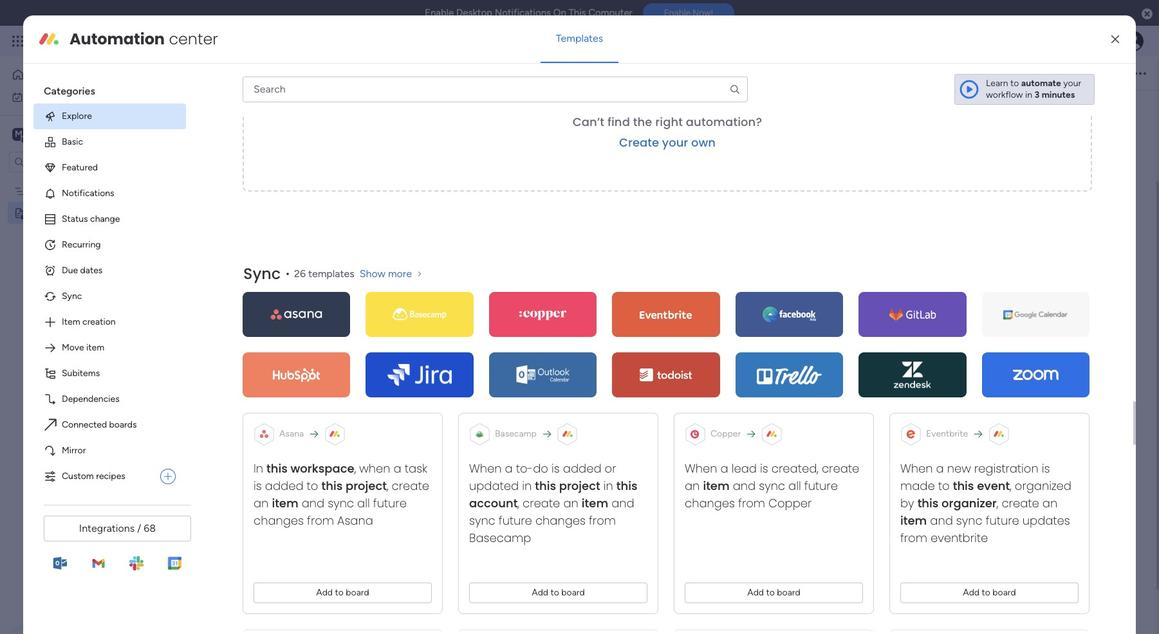 Task type: locate. For each thing, give the bounding box(es) containing it.
0 vertical spatial ✨
[[194, 158, 206, 169]]

2 a from the left
[[505, 461, 513, 477]]

1 vertical spatial copper
[[769, 496, 812, 512]]

0 vertical spatial for
[[248, 158, 260, 169]]

dependencies option
[[33, 387, 186, 413]]

sync for and sync all future changes from copper
[[759, 478, 786, 494]]

connected
[[62, 420, 107, 431]]

0 vertical spatial 📋
[[194, 178, 206, 189]]

✨ priorities for the week
[[194, 158, 300, 169], [454, 285, 599, 300]]

sync left 26
[[243, 263, 281, 285]]

a left new
[[936, 461, 944, 477]]

2 horizontal spatial in
[[1026, 89, 1033, 100]]

1 vertical spatial week
[[568, 285, 599, 300]]

0 horizontal spatial when
[[469, 461, 502, 477]]

changes inside and sync all future changes from asana
[[254, 513, 304, 529]]

1 horizontal spatial 📋
[[454, 350, 468, 366]]

, inside , create an
[[387, 478, 389, 494]]

presentations
[[515, 309, 578, 321]]

enable now!
[[664, 8, 713, 18]]

1 vertical spatial your
[[662, 134, 688, 151]]

future inside and sync all future changes from copper
[[805, 478, 838, 494]]

main workspace
[[30, 128, 106, 140]]

basecamp down the account
[[469, 530, 531, 547]]

0 horizontal spatial changes
[[254, 513, 304, 529]]

enable
[[425, 7, 454, 19], [664, 8, 691, 18]]

when a new registration is made to
[[901, 461, 1050, 494]]

future down the account
[[499, 513, 532, 529]]

2 add to board from the left
[[532, 588, 585, 599]]

1 horizontal spatial asana
[[337, 513, 373, 529]]

None search field
[[243, 77, 748, 102]]

1 horizontal spatial upcoming
[[471, 350, 531, 366]]

1 vertical spatial notifications
[[62, 188, 114, 199]]

your up minutes
[[1064, 78, 1082, 89]]

board for and sync future changes from basecamp
[[562, 588, 585, 599]]

categories list box
[[33, 74, 196, 490]]

more
[[388, 268, 412, 280]]

from down by
[[901, 530, 928, 547]]

when a to-do is added or updated in
[[469, 461, 616, 494]]

1 vertical spatial sync
[[62, 291, 82, 302]]

📋 upcoming tasks
[[194, 178, 275, 189], [454, 350, 564, 366]]

changes inside and sync future changes from basecamp
[[536, 513, 586, 529]]

0 horizontal spatial your
[[662, 134, 688, 151]]

4 add to board button from the left
[[901, 583, 1079, 604]]

create
[[487, 400, 517, 413], [822, 461, 860, 477], [392, 478, 429, 494], [523, 496, 560, 512], [1002, 496, 1040, 512]]

asana
[[279, 429, 304, 440], [337, 513, 373, 529]]

enable left "now!"
[[664, 8, 691, 18]]

1 vertical spatial tasks
[[535, 350, 564, 366]]

, inside , when a task is added to
[[355, 461, 356, 477]]

updates
[[1023, 513, 1071, 529]]

future down created,
[[805, 478, 838, 494]]

when up updated
[[469, 461, 502, 477]]

1 horizontal spatial project
[[559, 478, 601, 494]]

when inside when a to-do is added or updated in
[[469, 461, 502, 477]]

add to board for from
[[316, 588, 369, 599]]

2 board from the left
[[562, 588, 585, 599]]

0 horizontal spatial ✨ priorities for the week
[[194, 158, 300, 169]]

add to board button for eventbrite
[[901, 583, 1079, 604]]

list box
[[0, 178, 164, 398]]

1 vertical spatial finish
[[487, 421, 512, 433]]

asana inside and sync all future changes from asana
[[337, 513, 373, 529]]

from down when a lead is created, create an
[[739, 496, 766, 512]]

changes inside and sync all future changes from copper
[[685, 496, 735, 512]]

for
[[248, 158, 260, 169], [526, 285, 542, 300]]

1 horizontal spatial tasks
[[535, 350, 564, 366]]

your workflow in
[[986, 78, 1082, 100]]

is inside when a lead is created, create an
[[760, 461, 769, 477]]

1 vertical spatial basecamp
[[469, 530, 531, 547]]

1 horizontal spatial your
[[1064, 78, 1082, 89]]

copper inside and sync all future changes from copper
[[769, 496, 812, 512]]

1 when from the left
[[469, 461, 502, 477]]

subitems
[[62, 368, 100, 379]]

all for copper
[[789, 478, 801, 494]]

when inside when a new registration is made to
[[901, 461, 933, 477]]

added for or
[[563, 461, 602, 477]]

and down lead
[[733, 478, 756, 494]]

2 add to board button from the left
[[469, 583, 648, 604]]

sync for and sync future updates from eventbrite
[[957, 513, 983, 529]]

your inside can't find the right automation? create your own
[[662, 134, 688, 151]]

share button
[[1069, 63, 1122, 83]]

is for when a to-do is added or updated in
[[552, 461, 560, 477]]

all down this project
[[357, 496, 370, 512]]

0 vertical spatial priorities
[[208, 158, 246, 169]]

is for when a new registration is made to
[[1042, 461, 1050, 477]]

status change option
[[33, 207, 186, 232]]

in inside your workflow in
[[1026, 89, 1033, 100]]

your down right
[[662, 134, 688, 151]]

from down , create an
[[307, 513, 334, 529]]

1 add to board from the left
[[316, 588, 369, 599]]

move item
[[62, 342, 104, 353]]

numbered list image
[[495, 68, 506, 79]]

0 horizontal spatial added
[[265, 478, 304, 494]]

3 when from the left
[[901, 461, 933, 477]]

future inside and sync future updates from eventbrite
[[986, 513, 1020, 529]]

2 vertical spatial the
[[545, 285, 565, 300]]

do
[[533, 461, 549, 477]]

0 horizontal spatial week
[[278, 158, 300, 169]]

a inside when a new registration is made to
[[936, 461, 944, 477]]

1 horizontal spatial all
[[789, 478, 801, 494]]

dapulse close image
[[1142, 8, 1153, 21]]

mention image
[[586, 67, 599, 80]]

1 horizontal spatial workspace
[[291, 461, 355, 477]]

item inside option
[[86, 342, 104, 353]]

asana down , create an
[[337, 513, 373, 529]]

create inside this organizer , create an item
[[1002, 496, 1040, 512]]

sync down this project
[[328, 496, 354, 512]]

work for monday
[[104, 33, 127, 48]]

is right lead
[[760, 461, 769, 477]]

1 add to board button from the left
[[254, 583, 432, 604]]

is up organized in the bottom of the page
[[1042, 461, 1050, 477]]

sync down the account
[[469, 513, 496, 529]]

future inside and sync all future changes from asana
[[373, 496, 407, 512]]

this for this project
[[322, 478, 343, 494]]

0 vertical spatial 📋 upcoming tasks
[[194, 178, 275, 189]]

is right do
[[552, 461, 560, 477]]

, down when
[[387, 478, 389, 494]]

change
[[90, 214, 120, 225]]

updated
[[469, 478, 519, 494]]

4 add to board from the left
[[963, 588, 1016, 599]]

featured option
[[33, 155, 186, 181]]

1 vertical spatial ✨ priorities for the week
[[454, 285, 599, 300]]

and up eventbrite
[[931, 513, 953, 529]]

0 vertical spatial week
[[278, 158, 300, 169]]

0 vertical spatial added
[[563, 461, 602, 477]]

a left task
[[394, 461, 402, 477]]

the inside can't find the right automation? create your own
[[633, 114, 653, 130]]

future down , organized by
[[986, 513, 1020, 529]]

0 horizontal spatial ✨
[[194, 158, 206, 169]]

select product image
[[12, 35, 24, 48]]

1 a from the left
[[394, 461, 402, 477]]

added inside , when a task is added to
[[265, 478, 304, 494]]

1 vertical spatial added
[[265, 478, 304, 494]]

1 vertical spatial ✨
[[454, 285, 468, 300]]

1 horizontal spatial changes
[[536, 513, 586, 529]]

add for basecamp
[[532, 588, 549, 599]]

and inside and sync future changes from basecamp
[[612, 496, 635, 512]]

1 horizontal spatial when
[[685, 461, 718, 477]]

, inside , organized by
[[1010, 478, 1012, 494]]

changes down lead
[[685, 496, 735, 512]]

automation?
[[686, 114, 762, 130]]

basecamp
[[495, 429, 537, 440], [469, 530, 531, 547]]

finish report
[[487, 421, 543, 433]]

0 vertical spatial upcoming
[[208, 178, 251, 189]]

, for , when a task is added to
[[355, 461, 356, 477]]

0 vertical spatial tasks
[[253, 178, 275, 189]]

1 horizontal spatial added
[[563, 461, 602, 477]]

a inside when a to-do is added or updated in
[[505, 461, 513, 477]]

2 add from the left
[[532, 588, 549, 599]]

notifications up status change
[[62, 188, 114, 199]]

1 horizontal spatial week
[[568, 285, 599, 300]]

, create an
[[254, 478, 429, 512]]

is inside , when a task is added to
[[254, 478, 262, 494]]

added down in this workspace on the left bottom of the page
[[265, 478, 304, 494]]

enable desktop notifications on this computer
[[425, 7, 633, 19]]

and down or
[[612, 496, 635, 512]]

is inside when a new registration is made to
[[1042, 461, 1050, 477]]

3
[[1035, 89, 1040, 100]]

in
[[1026, 89, 1033, 100], [522, 478, 532, 494], [604, 478, 613, 494]]

0 horizontal spatial enable
[[425, 7, 454, 19]]

show
[[360, 268, 386, 280]]

1 board from the left
[[346, 588, 369, 599]]

notifications option
[[33, 181, 186, 207]]

search image
[[729, 84, 741, 95]]

1 horizontal spatial in
[[604, 478, 613, 494]]

0 vertical spatial work
[[104, 33, 127, 48]]

in inside when a to-do is added or updated in
[[522, 478, 532, 494]]

in down or
[[604, 478, 613, 494]]

basecamp down "create slide deck"
[[495, 429, 537, 440]]

item inside this organizer , create an item
[[901, 513, 927, 529]]

work right 'my'
[[43, 91, 63, 102]]

a left the to-
[[505, 461, 513, 477]]

add to board for eventbrite
[[963, 588, 1016, 599]]

, down registration
[[1010, 478, 1012, 494]]

added inside when a to-do is added or updated in
[[563, 461, 602, 477]]

enable left desktop
[[425, 7, 454, 19]]

0 horizontal spatial in
[[522, 478, 532, 494]]

and inside and sync all future changes from copper
[[733, 478, 756, 494]]

and down in this workspace on the left bottom of the page
[[302, 496, 325, 512]]

2 horizontal spatial changes
[[685, 496, 735, 512]]

create inside , create an
[[392, 478, 429, 494]]

0 vertical spatial ✨ priorities for the week
[[194, 158, 300, 169]]

create down organized in the bottom of the page
[[1002, 496, 1040, 512]]

0 horizontal spatial sync
[[62, 291, 82, 302]]

add
[[316, 588, 333, 599], [532, 588, 549, 599], [748, 588, 764, 599], [963, 588, 980, 599]]

4 board from the left
[[993, 588, 1016, 599]]

1 vertical spatial the
[[262, 158, 276, 169]]

1 finish from the top
[[487, 309, 512, 321]]

add to board button for basecamp
[[469, 583, 648, 604]]

changes
[[685, 496, 735, 512], [254, 513, 304, 529], [536, 513, 586, 529]]

📋
[[194, 178, 206, 189], [454, 350, 468, 366]]

0 horizontal spatial all
[[357, 496, 370, 512]]

create down when a to-do is added or updated in
[[523, 496, 560, 512]]

enable now! button
[[643, 3, 735, 23]]

1 vertical spatial work
[[43, 91, 63, 102]]

0 horizontal spatial work
[[43, 91, 63, 102]]

sync inside and sync all future changes from asana
[[328, 496, 354, 512]]

work right monday
[[104, 33, 127, 48]]

sync
[[243, 263, 281, 285], [62, 291, 82, 302]]

added up this project in
[[563, 461, 602, 477]]

or
[[605, 461, 616, 477]]

this inside this organizer , create an item
[[918, 496, 939, 512]]

added for to
[[265, 478, 304, 494]]

when inside when a lead is created, create an
[[685, 461, 718, 477]]

sync up item at the left
[[62, 291, 82, 302]]

is inside when a to-do is added or updated in
[[552, 461, 560, 477]]

asana up in this workspace on the left bottom of the page
[[279, 429, 304, 440]]

1 vertical spatial all
[[357, 496, 370, 512]]

1 horizontal spatial 📋 upcoming tasks
[[454, 350, 564, 366]]

create
[[619, 134, 659, 151]]

work
[[104, 33, 127, 48], [43, 91, 63, 102]]

and inside and sync future updates from eventbrite
[[931, 513, 953, 529]]

2 horizontal spatial the
[[633, 114, 653, 130]]

to inside when a new registration is made to
[[939, 478, 950, 494]]

26 templates
[[294, 268, 355, 280]]

0 horizontal spatial 📋
[[194, 178, 206, 189]]

sync
[[759, 478, 786, 494], [328, 496, 354, 512], [469, 513, 496, 529], [957, 513, 983, 529]]

v2 ellipsis image
[[1135, 65, 1147, 82]]

is down in
[[254, 478, 262, 494]]

a for when a lead is created, create an
[[721, 461, 729, 477]]

3 a from the left
[[721, 461, 729, 477]]

4 a from the left
[[936, 461, 944, 477]]

workspace up , create an
[[291, 461, 355, 477]]

center
[[169, 28, 218, 50]]

1 horizontal spatial the
[[545, 285, 565, 300]]

event
[[977, 478, 1010, 494]]

all
[[789, 478, 801, 494], [357, 496, 370, 512]]

notifications
[[495, 7, 551, 19], [62, 188, 114, 199]]

a inside , when a task is added to
[[394, 461, 402, 477]]

1 vertical spatial workspace
[[291, 461, 355, 477]]

0 horizontal spatial project
[[346, 478, 387, 494]]

0 vertical spatial workspace
[[55, 128, 106, 140]]

sync down created,
[[759, 478, 786, 494]]

due dates option
[[33, 258, 186, 284]]

board
[[346, 588, 369, 599], [562, 588, 585, 599], [777, 588, 801, 599], [993, 588, 1016, 599]]

a
[[394, 461, 402, 477], [505, 461, 513, 477], [721, 461, 729, 477], [936, 461, 944, 477]]

basic option
[[33, 129, 186, 155]]

2 horizontal spatial when
[[901, 461, 933, 477]]

1 image
[[469, 95, 473, 99]]

upcoming
[[208, 178, 251, 189], [471, 350, 531, 366]]

project up , create an item
[[559, 478, 601, 494]]

option
[[0, 180, 164, 182]]

1 vertical spatial 📋
[[454, 350, 468, 366]]

connected boards option
[[33, 413, 186, 438]]

2 project from the left
[[559, 478, 601, 494]]

finish presentations
[[487, 309, 578, 321]]

from inside and sync all future changes from copper
[[739, 496, 766, 512]]

minutes
[[1042, 89, 1075, 100]]

notes
[[30, 208, 55, 219]]

1 vertical spatial for
[[526, 285, 542, 300]]

home image
[[12, 68, 24, 81]]

show more link
[[360, 268, 425, 281]]

and inside and sync all future changes from asana
[[302, 496, 325, 512]]

your
[[1064, 78, 1082, 89], [662, 134, 688, 151]]

management
[[130, 33, 200, 48]]

copper down when a lead is created, create an
[[769, 496, 812, 512]]

✨
[[194, 158, 206, 169], [454, 285, 468, 300]]

, up this project
[[355, 461, 356, 477]]

0 horizontal spatial priorities
[[208, 158, 246, 169]]

1 horizontal spatial work
[[104, 33, 127, 48]]

when left lead
[[685, 461, 718, 477]]

subitems option
[[33, 361, 186, 387]]

a left lead
[[721, 461, 729, 477]]

project down when
[[346, 478, 387, 494]]

in down the to-
[[522, 478, 532, 494]]

when up made
[[901, 461, 933, 477]]

1 horizontal spatial enable
[[664, 8, 691, 18]]

added
[[563, 461, 602, 477], [265, 478, 304, 494]]

project for this project
[[346, 478, 387, 494]]

enable for enable desktop notifications on this computer
[[425, 7, 454, 19]]

2 finish from the top
[[487, 421, 512, 433]]

0 vertical spatial all
[[789, 478, 801, 494]]

create right created,
[[822, 461, 860, 477]]

all inside and sync all future changes from asana
[[357, 496, 370, 512]]

sync for and sync all future changes from asana
[[328, 496, 354, 512]]

sync inside and sync future changes from basecamp
[[469, 513, 496, 529]]

copper
[[711, 429, 741, 440], [769, 496, 812, 512]]

0 horizontal spatial notifications
[[62, 188, 114, 199]]

0 horizontal spatial upcoming
[[208, 178, 251, 189]]

the
[[633, 114, 653, 130], [262, 158, 276, 169], [545, 285, 565, 300]]

1 horizontal spatial notifications
[[495, 7, 551, 19]]

changes down , create an item
[[536, 513, 586, 529]]

1 vertical spatial asana
[[337, 513, 373, 529]]

4 add from the left
[[963, 588, 980, 599]]

0 horizontal spatial copper
[[711, 429, 741, 440]]

a for when a new registration is made to
[[936, 461, 944, 477]]

finish for finish report
[[487, 421, 512, 433]]

and
[[733, 478, 756, 494], [302, 496, 325, 512], [612, 496, 635, 512], [931, 513, 953, 529]]

0 vertical spatial the
[[633, 114, 653, 130]]

my work
[[28, 91, 63, 102]]

copper up lead
[[711, 429, 741, 440]]

1 project from the left
[[346, 478, 387, 494]]

finish left report
[[487, 421, 512, 433]]

this inside this account
[[617, 478, 638, 494]]

0 vertical spatial finish
[[487, 309, 512, 321]]

enable for enable now!
[[664, 8, 691, 18]]

marketing
[[30, 186, 71, 197]]

custom recipes option
[[33, 464, 155, 490]]

add to board
[[316, 588, 369, 599], [532, 588, 585, 599], [748, 588, 801, 599], [963, 588, 1016, 599]]

in left 3
[[1026, 89, 1033, 100]]

learn
[[986, 78, 1009, 89]]

templates
[[308, 268, 355, 280]]

workspace down explore
[[55, 128, 106, 140]]

work inside button
[[43, 91, 63, 102]]

a inside when a lead is created, create an
[[721, 461, 729, 477]]

style button
[[542, 62, 574, 84]]

workspace selection element
[[12, 127, 108, 143]]

sync inside and sync all future changes from copper
[[759, 478, 786, 494]]

changes down in
[[254, 513, 304, 529]]

0 vertical spatial copper
[[711, 429, 741, 440]]

, down updated
[[518, 496, 520, 512]]

week
[[278, 158, 300, 169], [568, 285, 599, 300]]

finish left presentations
[[487, 309, 512, 321]]

sync down 'organizer'
[[957, 513, 983, 529]]

enable inside button
[[664, 8, 691, 18]]

1 vertical spatial priorities
[[471, 285, 522, 300]]

, create an item
[[518, 496, 608, 512]]

an inside when a lead is created, create an
[[685, 478, 700, 494]]

0 vertical spatial asana
[[279, 429, 304, 440]]

1 horizontal spatial for
[[526, 285, 542, 300]]

create down task
[[392, 478, 429, 494]]

all inside and sync all future changes from copper
[[789, 478, 801, 494]]

work for my
[[43, 91, 63, 102]]

, down 'event'
[[997, 496, 999, 512]]

all down created,
[[789, 478, 801, 494]]

1 horizontal spatial sync
[[243, 263, 281, 285]]

sync inside and sync future updates from eventbrite
[[957, 513, 983, 529]]

now!
[[693, 8, 713, 18]]

2 when from the left
[[685, 461, 718, 477]]

notifications left on
[[495, 7, 551, 19]]

from down , create an item
[[589, 513, 616, 529]]

item
[[86, 342, 104, 353], [703, 478, 730, 494], [272, 496, 299, 512], [582, 496, 608, 512], [901, 513, 927, 529]]

1 add from the left
[[316, 588, 333, 599]]

when for when a new registration is made to
[[901, 461, 933, 477]]

future down when
[[373, 496, 407, 512]]

layout image
[[443, 68, 454, 79]]

0 vertical spatial your
[[1064, 78, 1082, 89]]

1 horizontal spatial copper
[[769, 496, 812, 512]]

future
[[805, 478, 838, 494], [373, 496, 407, 512], [499, 513, 532, 529], [986, 513, 1020, 529]]

and for and sync future updates from eventbrite
[[931, 513, 953, 529]]



Task type: vqa. For each thing, say whether or not it's contained in the screenshot.


Task type: describe. For each thing, give the bounding box(es) containing it.
right
[[656, 114, 683, 130]]

m
[[15, 128, 22, 139]]

registration
[[975, 461, 1039, 477]]

move
[[62, 342, 84, 353]]

0 horizontal spatial 📋 upcoming tasks
[[194, 178, 275, 189]]

report
[[515, 421, 543, 433]]

lottie animation element
[[0, 505, 164, 635]]

finish for finish presentations
[[487, 309, 512, 321]]

recurring option
[[33, 232, 186, 258]]

add for eventbrite
[[963, 588, 980, 599]]

when
[[359, 461, 391, 477]]

0 vertical spatial basecamp
[[495, 429, 537, 440]]

see plans image
[[214, 33, 225, 49]]

integrations
[[79, 523, 135, 535]]

explore option
[[33, 104, 186, 129]]

item
[[62, 317, 80, 328]]

when for when a lead is created, create an
[[685, 461, 718, 477]]

can't
[[573, 114, 605, 130]]

deck
[[543, 400, 565, 413]]

3 add to board from the left
[[748, 588, 801, 599]]

in
[[254, 461, 263, 477]]

and sync all future changes from asana
[[254, 496, 407, 529]]

this for this event
[[953, 478, 974, 494]]

3 board from the left
[[777, 588, 801, 599]]

1 horizontal spatial priorities
[[471, 285, 522, 300]]

create up finish report
[[487, 400, 517, 413]]

checklist image
[[517, 68, 528, 79]]

slide
[[519, 400, 540, 413]]

project for this project in
[[559, 478, 601, 494]]

undo ⌘+z image
[[243, 68, 255, 79]]

desktop
[[456, 7, 493, 19]]

1 vertical spatial 📋 upcoming tasks
[[454, 350, 564, 366]]

, for , create an
[[387, 478, 389, 494]]

automate
[[1022, 78, 1062, 89]]

move item option
[[33, 335, 186, 361]]

creation
[[82, 317, 116, 328]]

workspace image
[[12, 127, 25, 141]]

future inside and sync future changes from basecamp
[[499, 513, 532, 529]]

from inside and sync future changes from basecamp
[[589, 513, 616, 529]]

normal
[[318, 68, 348, 79]]

categories
[[44, 85, 95, 97]]

computer
[[589, 7, 633, 19]]

text
[[350, 68, 366, 79]]

and for and sync all future changes from copper
[[733, 478, 756, 494]]

can't find the right automation? create your own
[[573, 114, 762, 151]]

0 vertical spatial sync
[[243, 263, 281, 285]]

when for when a to-do is added or updated in
[[469, 461, 502, 477]]

created,
[[772, 461, 819, 477]]

list box containing marketing plan
[[0, 178, 164, 398]]

, inside this organizer , create an item
[[997, 496, 999, 512]]

, for , organized by
[[1010, 478, 1012, 494]]

boards
[[109, 420, 137, 431]]

connected boards
[[62, 420, 137, 431]]

item creation
[[62, 317, 116, 328]]

explore
[[62, 111, 92, 122]]

and sync all future changes from copper
[[685, 478, 838, 512]]

your inside your workflow in
[[1064, 78, 1082, 89]]

, organized by
[[901, 478, 1072, 512]]

1 vertical spatial upcoming
[[471, 350, 531, 366]]

to-
[[516, 461, 533, 477]]

custom recipes
[[62, 471, 125, 482]]

recurring
[[62, 239, 101, 250]]

private board image
[[14, 207, 26, 219]]

bulleted list image
[[473, 68, 484, 79]]

notifications inside option
[[62, 188, 114, 199]]

main
[[30, 128, 52, 140]]

custom
[[62, 471, 94, 482]]

organized
[[1015, 478, 1072, 494]]

integrations / 68 button
[[44, 516, 191, 542]]

find
[[608, 114, 630, 130]]

dependencies
[[62, 394, 120, 405]]

this project in
[[535, 478, 617, 494]]

and for and sync future changes from basecamp
[[612, 496, 635, 512]]

basecamp inside and sync future changes from basecamp
[[469, 530, 531, 547]]

an inside , create an
[[254, 496, 269, 512]]

monday
[[57, 33, 101, 48]]

add to board for basecamp
[[532, 588, 585, 599]]

made
[[901, 478, 935, 494]]

account
[[469, 496, 518, 512]]

due dates
[[62, 265, 103, 276]]

board for and sync future updates from eventbrite
[[993, 588, 1016, 599]]

3 add to board button from the left
[[685, 583, 863, 604]]

changes for and sync all future changes from copper
[[685, 496, 735, 512]]

share
[[1093, 67, 1116, 78]]

kendall parks image
[[1123, 31, 1144, 52]]

my
[[28, 91, 41, 102]]

plan
[[73, 186, 90, 197]]

templates
[[556, 32, 603, 44]]

1 horizontal spatial ✨ priorities for the week
[[454, 285, 599, 300]]

0 horizontal spatial workspace
[[55, 128, 106, 140]]

this organizer , create an item
[[901, 496, 1058, 529]]

help
[[1061, 602, 1084, 615]]

featured
[[62, 162, 98, 173]]

to inside , when a task is added to
[[307, 478, 318, 494]]

in for workflow
[[1026, 89, 1033, 100]]

sync option
[[33, 284, 186, 310]]

this for this project in
[[535, 478, 556, 494]]

automation  center image
[[39, 29, 59, 50]]

categories heading
[[33, 74, 186, 104]]

and for and sync all future changes from asana
[[302, 496, 325, 512]]

0 horizontal spatial the
[[262, 158, 276, 169]]

0 horizontal spatial asana
[[279, 429, 304, 440]]

create inside when a lead is created, create an
[[822, 461, 860, 477]]

this event
[[953, 478, 1010, 494]]

Search in workspace field
[[27, 155, 108, 169]]

an inside this organizer , create an item
[[1043, 496, 1058, 512]]

this for this account
[[617, 478, 638, 494]]

this for this organizer , create an item
[[918, 496, 939, 512]]

create slide deck
[[487, 400, 565, 413]]

from inside and sync all future changes from asana
[[307, 513, 334, 529]]

a for when a to-do is added or updated in
[[505, 461, 513, 477]]

status change
[[62, 214, 120, 225]]

68
[[144, 523, 156, 535]]

mirror
[[62, 445, 86, 456]]

board activity image
[[983, 66, 998, 81]]

show more
[[360, 268, 412, 280]]

mirror option
[[33, 438, 186, 464]]

in this workspace
[[254, 461, 355, 477]]

0 vertical spatial notifications
[[495, 7, 551, 19]]

this account
[[469, 478, 638, 512]]

/
[[137, 523, 141, 535]]

is for , when a task is added to
[[254, 478, 262, 494]]

changes for and sync all future changes from asana
[[254, 513, 304, 529]]

marketing plan
[[30, 186, 90, 197]]

0 horizontal spatial tasks
[[253, 178, 275, 189]]

status
[[62, 214, 88, 225]]

task
[[405, 461, 428, 477]]

, when a task is added to
[[254, 461, 428, 494]]

dates
[[80, 265, 103, 276]]

board for and sync all future changes from asana
[[346, 588, 369, 599]]

0 horizontal spatial for
[[248, 158, 260, 169]]

due
[[62, 265, 78, 276]]

Search for a column type search field
[[243, 77, 748, 102]]

from inside and sync future updates from eventbrite
[[901, 530, 928, 547]]

in for project
[[604, 478, 613, 494]]

lottie animation image
[[0, 505, 164, 635]]

sync inside option
[[62, 291, 82, 302]]

automation center
[[70, 28, 218, 50]]

basic
[[62, 136, 83, 147]]

3 add from the left
[[748, 588, 764, 599]]

and sync future changes from basecamp
[[469, 496, 635, 547]]

learn to automate
[[986, 78, 1062, 89]]

eventbrite
[[931, 530, 988, 547]]

monday work management
[[57, 33, 200, 48]]

all for asana
[[357, 496, 370, 512]]

26
[[294, 268, 306, 280]]

templates button
[[541, 23, 619, 54]]

lead
[[732, 461, 757, 477]]

create your own link
[[619, 134, 716, 151]]

1 horizontal spatial ✨
[[454, 285, 468, 300]]

item creation option
[[33, 310, 186, 335]]

add for from
[[316, 588, 333, 599]]

eventbrite
[[926, 429, 968, 440]]

sync for and sync future changes from basecamp
[[469, 513, 496, 529]]

add to board button for from
[[254, 583, 432, 604]]



